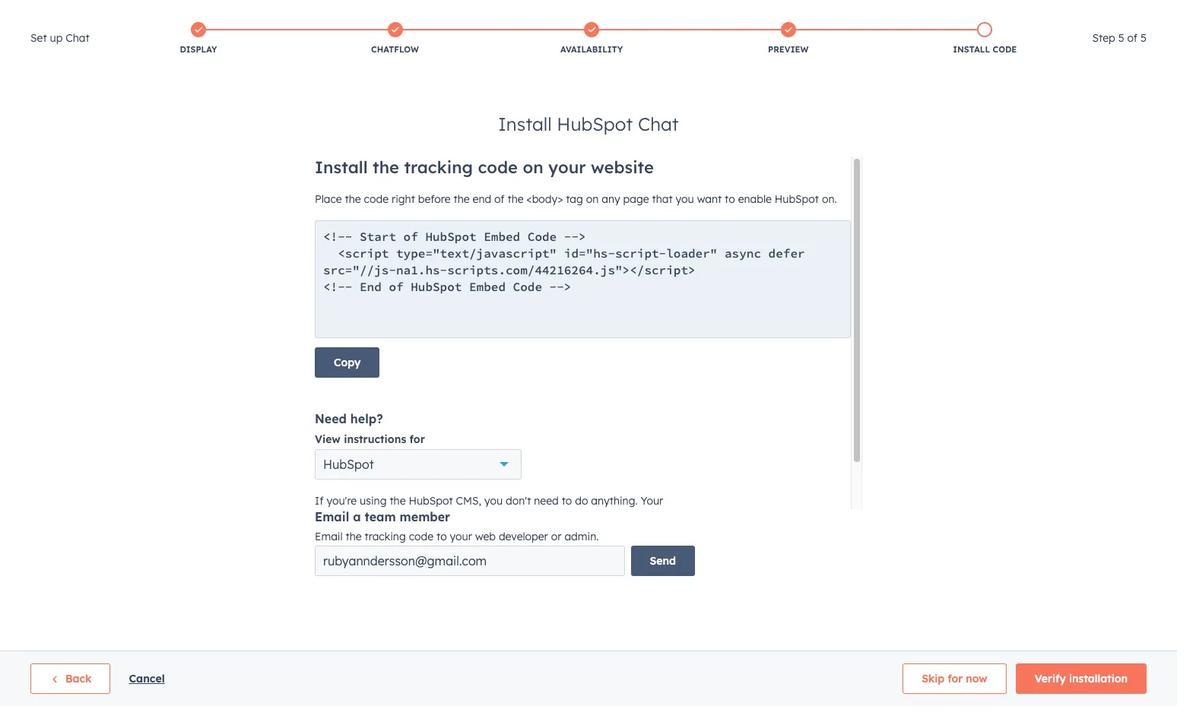 Task type: locate. For each thing, give the bounding box(es) containing it.
0 horizontal spatial code
[[409, 530, 434, 544]]

skip for now
[[922, 673, 988, 686]]

1 email from the top
[[315, 510, 349, 525]]

install code
[[953, 44, 1018, 55]]

email left a
[[315, 510, 349, 525]]

display
[[180, 44, 217, 55]]

install
[[953, 44, 991, 55], [498, 113, 552, 135]]

1 horizontal spatial code
[[993, 44, 1018, 55]]

1 horizontal spatial install
[[953, 44, 991, 55]]

5
[[1119, 31, 1125, 45], [1141, 31, 1147, 45]]

menu
[[791, 0, 1160, 24]]

0 vertical spatial install
[[953, 44, 991, 55]]

code down member
[[409, 530, 434, 544]]

to
[[437, 530, 447, 544]]

chat inside set up chat heading
[[66, 31, 90, 45]]

set up chat
[[30, 31, 90, 45]]

2 email from the top
[[315, 530, 343, 544]]

list
[[100, 19, 1084, 59]]

a
[[353, 510, 361, 525]]

now
[[966, 673, 988, 686]]

0 horizontal spatial 5
[[1119, 31, 1125, 45]]

upgrade image
[[792, 6, 806, 20]]

up
[[50, 31, 63, 45]]

1 vertical spatial chat
[[638, 113, 679, 135]]

set
[[30, 31, 47, 45]]

skip for now button
[[903, 664, 1007, 695]]

0 horizontal spatial chat
[[66, 31, 90, 45]]

chat for set up chat
[[66, 31, 90, 45]]

chat
[[66, 31, 90, 45], [638, 113, 679, 135]]

install inside list item
[[953, 44, 991, 55]]

of
[[1128, 31, 1138, 45]]

5 right the of
[[1141, 31, 1147, 45]]

install left hubspot
[[498, 113, 552, 135]]

email left 'the'
[[315, 530, 343, 544]]

0 vertical spatial code
[[993, 44, 1018, 55]]

chatflow
[[371, 44, 419, 55]]

0 horizontal spatial install
[[498, 113, 552, 135]]

preview
[[768, 44, 809, 55]]

1 vertical spatial email
[[315, 530, 343, 544]]

code
[[993, 44, 1018, 55], [409, 530, 434, 544]]

chat right hubspot
[[638, 113, 679, 135]]

installation
[[1070, 673, 1128, 686]]

email
[[315, 510, 349, 525], [315, 530, 343, 544]]

0 vertical spatial email
[[315, 510, 349, 525]]

back
[[65, 673, 92, 686]]

install down notifications image
[[953, 44, 991, 55]]

search image
[[1146, 40, 1156, 50]]

notifications image
[[974, 7, 988, 21]]

1 vertical spatial install
[[498, 113, 552, 135]]

1 horizontal spatial chat
[[638, 113, 679, 135]]

1 horizontal spatial 5
[[1141, 31, 1147, 45]]

code down notifications popup button
[[993, 44, 1018, 55]]

5 left the of
[[1119, 31, 1125, 45]]

developer
[[499, 530, 548, 544]]

for
[[948, 673, 963, 686]]

menu item
[[995, 0, 1160, 24]]

skip
[[922, 673, 945, 686]]

Enter email address text field
[[315, 546, 625, 577]]

2 5 from the left
[[1141, 31, 1147, 45]]

0 vertical spatial chat
[[66, 31, 90, 45]]

1 vertical spatial code
[[409, 530, 434, 544]]

email a team member email the tracking code to your web developer or admin.
[[315, 510, 599, 544]]

list containing display
[[100, 19, 1084, 59]]

send button
[[631, 546, 695, 577]]

verify installation button
[[1016, 664, 1147, 695]]

chat right up
[[66, 31, 90, 45]]

cancel
[[129, 673, 165, 686]]



Task type: describe. For each thing, give the bounding box(es) containing it.
step 5 of 5
[[1093, 31, 1147, 45]]

install for install hubspot chat
[[498, 113, 552, 135]]

back button
[[30, 664, 111, 695]]

cancel button
[[129, 670, 165, 689]]

web
[[475, 530, 496, 544]]

verify installation
[[1035, 673, 1128, 686]]

the
[[346, 530, 362, 544]]

or
[[551, 530, 562, 544]]

search button
[[1138, 32, 1164, 58]]

verify
[[1035, 673, 1067, 686]]

code inside list item
[[993, 44, 1018, 55]]

chatflow completed list item
[[297, 19, 494, 59]]

install for install code
[[953, 44, 991, 55]]

upgrade link
[[792, 2, 850, 22]]

preview completed list item
[[690, 19, 887, 59]]

availability completed list item
[[494, 19, 690, 59]]

hubspot
[[557, 113, 633, 135]]

your
[[450, 530, 472, 544]]

Search HubSpot search field
[[964, 32, 1150, 58]]

notifications button
[[968, 0, 994, 24]]

code inside the email a team member email the tracking code to your web developer or admin.
[[409, 530, 434, 544]]

1 5 from the left
[[1119, 31, 1125, 45]]

member
[[400, 510, 451, 525]]

team
[[365, 510, 396, 525]]

chat for install hubspot chat
[[638, 113, 679, 135]]

install code list item
[[887, 19, 1084, 59]]

set up chat heading
[[30, 29, 90, 47]]

display completed list item
[[100, 19, 297, 59]]

admin.
[[565, 530, 599, 544]]

tracking
[[365, 530, 406, 544]]

install hubspot chat
[[498, 113, 679, 135]]

step
[[1093, 31, 1116, 45]]

availability
[[561, 44, 623, 55]]

send
[[650, 555, 676, 568]]



Task type: vqa. For each thing, say whether or not it's contained in the screenshot.
2nd date from the right
no



